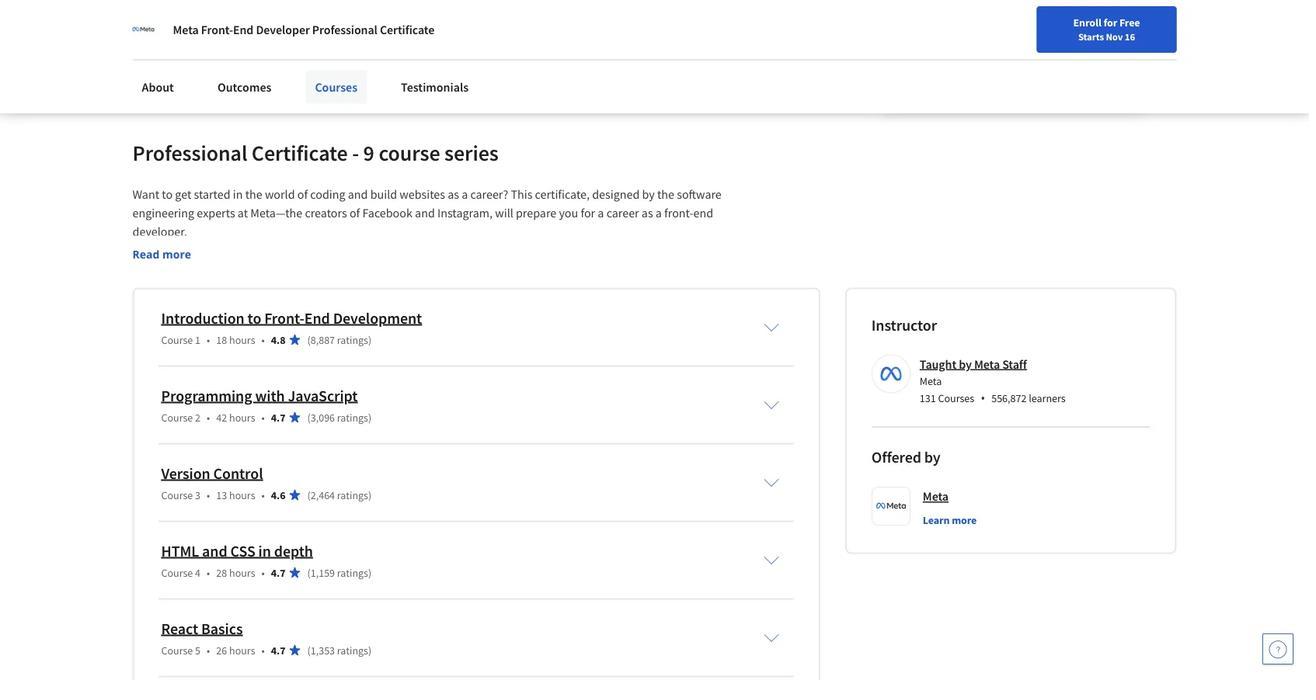 Task type: describe. For each thing, give the bounding box(es) containing it.
show notifications image
[[1100, 19, 1118, 38]]

• right 3
[[207, 488, 210, 502]]

1 horizontal spatial of
[[350, 205, 360, 221]]

meta up 131
[[920, 375, 942, 389]]

developer
[[256, 22, 310, 37]]

( 3,096 ratings )
[[307, 411, 372, 425]]

designed
[[592, 187, 640, 202]]

outcomes link
[[208, 70, 281, 104]]

3 ( from the top
[[307, 488, 311, 502]]

• right 1
[[207, 333, 210, 347]]

9
[[363, 139, 374, 166]]

instagram,
[[437, 205, 493, 221]]

course 5 • 26 hours •
[[161, 644, 265, 658]]

5 ( from the top
[[307, 644, 311, 658]]

131
[[920, 392, 936, 406]]

3,096
[[311, 411, 335, 425]]

hours for with
[[229, 411, 255, 425]]

offered by
[[872, 448, 941, 467]]

course for version control
[[161, 488, 193, 502]]

0 vertical spatial and
[[348, 187, 368, 202]]

4.7 for css
[[271, 566, 286, 580]]

course 3 • 13 hours •
[[161, 488, 265, 502]]

( for css
[[307, 566, 311, 580]]

hours for basics
[[229, 644, 255, 658]]

hours for to
[[229, 333, 255, 347]]

linkedin
[[298, 24, 343, 39]]

2 vertical spatial and
[[202, 542, 227, 561]]

26
[[216, 644, 227, 658]]

series
[[445, 139, 499, 166]]

introduction to front-end development link
[[161, 308, 422, 328]]

staff
[[1003, 357, 1027, 372]]

depth
[[274, 542, 313, 561]]

english
[[1011, 17, 1049, 33]]

( 2,464 ratings )
[[307, 488, 372, 502]]

started
[[194, 187, 230, 202]]

profile,
[[346, 24, 383, 39]]

this
[[511, 187, 533, 202]]

creators
[[305, 205, 347, 221]]

professional certificate - 9 course series
[[132, 139, 499, 166]]

programming with javascript
[[161, 386, 358, 406]]

1 horizontal spatial certificate
[[380, 22, 435, 37]]

3
[[195, 488, 201, 502]]

hours for control
[[229, 488, 255, 502]]

for inside enroll for free starts nov 16
[[1104, 16, 1118, 30]]

learners
[[1029, 392, 1066, 406]]

1 vertical spatial certificate
[[252, 139, 348, 166]]

meta front-end developer professional certificate
[[173, 22, 435, 37]]

• right 4
[[207, 566, 210, 580]]

1 vertical spatial and
[[415, 205, 435, 221]]

2 horizontal spatial a
[[656, 205, 662, 221]]

introduction
[[161, 308, 245, 328]]

offered
[[872, 448, 922, 467]]

5 ) from the top
[[368, 644, 372, 658]]

help center image
[[1269, 640, 1288, 659]]

career
[[607, 205, 639, 221]]

meta—the
[[250, 205, 302, 221]]

-
[[352, 139, 359, 166]]

certificate,
[[535, 187, 590, 202]]

learn more
[[923, 513, 977, 527]]

cv
[[443, 24, 456, 39]]

front-
[[664, 205, 694, 221]]

will
[[495, 205, 514, 221]]

1
[[195, 333, 201, 347]]

want
[[132, 187, 159, 202]]

course for introduction to front-end development
[[161, 333, 193, 347]]

html
[[161, 542, 199, 561]]

html and css in depth
[[161, 542, 313, 561]]

version
[[161, 464, 210, 483]]

you
[[559, 205, 578, 221]]

development
[[333, 308, 422, 328]]

prepare
[[516, 205, 557, 221]]

• inside taught by meta staff meta 131 courses • 556,872 learners
[[981, 390, 986, 407]]

hours for and
[[229, 566, 255, 580]]

more inside the want to get started in the world of coding and build websites as a career? this certificate, designed by the software engineering experts at meta—the creators of facebook and instagram, will prepare you for a career as a front-end developer. read more
[[162, 247, 191, 261]]

2
[[195, 411, 201, 425]]

3 4.7 from the top
[[271, 644, 286, 658]]

42
[[216, 411, 227, 425]]

4.7 for javascript
[[271, 411, 286, 425]]

1,353
[[311, 644, 335, 658]]

by for taught by meta staff meta 131 courses • 556,872 learners
[[959, 357, 972, 372]]

version control link
[[161, 464, 263, 483]]

react basics
[[161, 619, 243, 639]]

about link
[[132, 70, 183, 104]]

world
[[265, 187, 295, 202]]

course for programming with javascript
[[161, 411, 193, 425]]

0 vertical spatial professional
[[312, 22, 378, 37]]

learn
[[923, 513, 950, 527]]

about
[[142, 79, 174, 95]]

556,872
[[992, 392, 1027, 406]]

taught by meta staff meta 131 courses • 556,872 learners
[[920, 357, 1066, 407]]

5 ratings from the top
[[337, 644, 368, 658]]

taught by meta staff link
[[920, 357, 1027, 372]]

4.8
[[271, 333, 286, 347]]

developer.
[[132, 224, 187, 240]]

free
[[1120, 16, 1140, 30]]

more inside learn more button
[[952, 513, 977, 527]]

3 ) from the top
[[368, 488, 372, 502]]

3 ratings from the top
[[337, 488, 368, 502]]

coding
[[310, 187, 345, 202]]

introduction to front-end development
[[161, 308, 422, 328]]

programming with javascript link
[[161, 386, 358, 406]]

0 horizontal spatial front-
[[201, 22, 233, 37]]

to for introduction
[[248, 308, 261, 328]]

course
[[379, 139, 440, 166]]



Task type: locate. For each thing, give the bounding box(es) containing it.
1 horizontal spatial in
[[258, 542, 271, 561]]

28
[[216, 566, 227, 580]]

front- up 4.8
[[264, 308, 305, 328]]

certificate left cv
[[380, 22, 435, 37]]

1 4.7 from the top
[[271, 411, 286, 425]]

4.7 down with
[[271, 411, 286, 425]]

2 vertical spatial to
[[248, 308, 261, 328]]

courses right 131
[[938, 392, 975, 406]]

javascript
[[288, 386, 358, 406]]

by inside the want to get started in the world of coding and build websites as a career? this certificate, designed by the software engineering experts at meta—the creators of facebook and instagram, will prepare you for a career as a front-end developer. read more
[[642, 187, 655, 202]]

2 4.7 from the top
[[271, 566, 286, 580]]

3 course from the top
[[161, 488, 193, 502]]

professional
[[312, 22, 378, 37], [132, 139, 247, 166]]

for right you
[[581, 205, 595, 221]]

hours right '13'
[[229, 488, 255, 502]]

• left 4.8
[[262, 333, 265, 347]]

4 hours from the top
[[229, 566, 255, 580]]

by for offered by
[[925, 448, 941, 467]]

read more button
[[132, 246, 191, 262]]

) right the 2,464
[[368, 488, 372, 502]]

courses link
[[306, 70, 367, 104]]

1 vertical spatial end
[[305, 308, 330, 328]]

nov
[[1106, 30, 1123, 43]]

1 horizontal spatial end
[[305, 308, 330, 328]]

( 8,887 ratings )
[[307, 333, 372, 347]]

ratings right 8,887
[[337, 333, 368, 347]]

• down "programming with javascript" link
[[262, 411, 265, 425]]

0 horizontal spatial a
[[462, 187, 468, 202]]

) right 3,096
[[368, 411, 372, 425]]

in up at
[[233, 187, 243, 202]]

0 vertical spatial end
[[233, 22, 254, 37]]

add
[[159, 24, 179, 39]]

basics
[[201, 619, 243, 639]]

as right career
[[642, 205, 653, 221]]

• right 26
[[262, 644, 265, 658]]

experts
[[197, 205, 235, 221]]

instructor
[[872, 315, 937, 335]]

0 horizontal spatial certificate
[[252, 139, 348, 166]]

1 vertical spatial courses
[[938, 392, 975, 406]]

1 horizontal spatial courses
[[938, 392, 975, 406]]

to inside the want to get started in the world of coding and build websites as a career? this certificate, designed by the software engineering experts at meta—the creators of facebook and instagram, will prepare you for a career as a front-end developer. read more
[[162, 187, 173, 202]]

html and css in depth link
[[161, 542, 313, 561]]

2 horizontal spatial by
[[959, 357, 972, 372]]

18
[[216, 333, 227, 347]]

ratings right the 1,159
[[337, 566, 368, 580]]

of right world
[[297, 187, 308, 202]]

2 the from the left
[[657, 187, 675, 202]]

0 vertical spatial for
[[1104, 16, 1118, 30]]

• right 5 on the bottom of the page
[[207, 644, 210, 658]]

hours right 26
[[229, 644, 255, 658]]

0 horizontal spatial for
[[581, 205, 595, 221]]

end left developer
[[233, 22, 254, 37]]

3 hours from the top
[[229, 488, 255, 502]]

0 horizontal spatial end
[[233, 22, 254, 37]]

by
[[642, 187, 655, 202], [959, 357, 972, 372], [925, 448, 941, 467]]

1 horizontal spatial for
[[1104, 16, 1118, 30]]

more down developer.
[[162, 247, 191, 261]]

) for front-
[[368, 333, 372, 347]]

) right 1,353
[[368, 644, 372, 658]]

2 hours from the top
[[229, 411, 255, 425]]

1 horizontal spatial as
[[642, 205, 653, 221]]

css
[[230, 542, 255, 561]]

meta right meta icon
[[173, 22, 199, 37]]

course 4 • 28 hours •
[[161, 566, 265, 580]]

) down development
[[368, 333, 372, 347]]

meta image
[[132, 19, 154, 40]]

a left career
[[598, 205, 604, 221]]

front- right add
[[201, 22, 233, 37]]

the up at
[[245, 187, 262, 202]]

course for react basics
[[161, 644, 193, 658]]

end up 8,887
[[305, 308, 330, 328]]

end
[[694, 205, 713, 221]]

professional up courses link
[[312, 22, 378, 37]]

course left 5 on the bottom of the page
[[161, 644, 193, 658]]

as up instagram,
[[448, 187, 459, 202]]

4 ) from the top
[[368, 566, 372, 580]]

1 vertical spatial front-
[[264, 308, 305, 328]]

0 vertical spatial front-
[[201, 22, 233, 37]]

testimonials
[[401, 79, 469, 95]]

1 vertical spatial as
[[642, 205, 653, 221]]

0 vertical spatial of
[[297, 187, 308, 202]]

1,159
[[311, 566, 335, 580]]

enroll
[[1074, 16, 1102, 30]]

1 ( from the top
[[307, 333, 311, 347]]

) for javascript
[[368, 411, 372, 425]]

course left 3
[[161, 488, 193, 502]]

for
[[1104, 16, 1118, 30], [581, 205, 595, 221]]

course left 1
[[161, 333, 193, 347]]

to left get
[[162, 187, 173, 202]]

5
[[195, 644, 201, 658]]

or
[[429, 24, 440, 39]]

4 ratings from the top
[[337, 566, 368, 580]]

0 horizontal spatial of
[[297, 187, 308, 202]]

2 horizontal spatial and
[[415, 205, 435, 221]]

starts
[[1079, 30, 1104, 43]]

( for front-
[[307, 333, 311, 347]]

certificate up world
[[252, 139, 348, 166]]

1 vertical spatial by
[[959, 357, 972, 372]]

facebook
[[362, 205, 413, 221]]

a up instagram,
[[462, 187, 468, 202]]

meta left staff
[[974, 357, 1000, 372]]

testimonials link
[[392, 70, 478, 104]]

1 horizontal spatial front-
[[264, 308, 305, 328]]

•
[[207, 333, 210, 347], [262, 333, 265, 347], [981, 390, 986, 407], [207, 411, 210, 425], [262, 411, 265, 425], [207, 488, 210, 502], [262, 488, 265, 502], [207, 566, 210, 580], [262, 566, 265, 580], [207, 644, 210, 658], [262, 644, 265, 658]]

coursera career certificate image
[[883, 0, 1142, 105]]

2 ratings from the top
[[337, 411, 368, 425]]

by right taught
[[959, 357, 972, 372]]

courses down linkedin
[[315, 79, 358, 95]]

taught
[[920, 357, 957, 372]]

• right 2
[[207, 411, 210, 425]]

0 horizontal spatial more
[[162, 247, 191, 261]]

1 horizontal spatial professional
[[312, 22, 378, 37]]

with
[[255, 386, 285, 406]]

2 vertical spatial 4.7
[[271, 644, 286, 658]]

• left 556,872
[[981, 390, 986, 407]]

ratings for front-
[[337, 333, 368, 347]]

ratings for css
[[337, 566, 368, 580]]

to up the course 1 • 18 hours •
[[248, 308, 261, 328]]

course for html and css in depth
[[161, 566, 193, 580]]

0 vertical spatial as
[[448, 187, 459, 202]]

course left 2
[[161, 411, 193, 425]]

for up nov
[[1104, 16, 1118, 30]]

1 the from the left
[[245, 187, 262, 202]]

1 horizontal spatial the
[[657, 187, 675, 202]]

1 hours from the top
[[229, 333, 255, 347]]

hours
[[229, 333, 255, 347], [229, 411, 255, 425], [229, 488, 255, 502], [229, 566, 255, 580], [229, 644, 255, 658]]

0 vertical spatial courses
[[315, 79, 358, 95]]

5 hours from the top
[[229, 644, 255, 658]]

and down websites
[[415, 205, 435, 221]]

by inside taught by meta staff meta 131 courses • 556,872 learners
[[959, 357, 972, 372]]

by right 'offered'
[[925, 448, 941, 467]]

0 horizontal spatial courses
[[315, 79, 358, 95]]

1 vertical spatial to
[[162, 187, 173, 202]]

ratings right the 2,464
[[337, 488, 368, 502]]

and left the build
[[348, 187, 368, 202]]

of
[[297, 187, 308, 202], [350, 205, 360, 221]]

get
[[175, 187, 191, 202]]

meta up learn
[[923, 489, 949, 505]]

more right learn
[[952, 513, 977, 527]]

to for want
[[162, 187, 173, 202]]

taught by meta staff image
[[874, 357, 908, 391]]

your
[[272, 24, 296, 39]]

to left your
[[259, 24, 270, 39]]

( 1,353 ratings )
[[307, 644, 372, 658]]

0 vertical spatial to
[[259, 24, 270, 39]]

1 horizontal spatial a
[[598, 205, 604, 221]]

resume,
[[385, 24, 427, 39]]

4.7 left 1,353
[[271, 644, 286, 658]]

( 1,159 ratings )
[[307, 566, 372, 580]]

websites
[[400, 187, 445, 202]]

1 ratings from the top
[[337, 333, 368, 347]]

course left 4
[[161, 566, 193, 580]]

2 ( from the top
[[307, 411, 311, 425]]

0 vertical spatial by
[[642, 187, 655, 202]]

for inside the want to get started in the world of coding and build websites as a career? this certificate, designed by the software engineering experts at meta—the creators of facebook and instagram, will prepare you for a career as a front-end developer. read more
[[581, 205, 595, 221]]

0 horizontal spatial the
[[245, 187, 262, 202]]

1 vertical spatial professional
[[132, 139, 247, 166]]

course 1 • 18 hours •
[[161, 333, 265, 347]]

learn more button
[[923, 512, 977, 528]]

the
[[245, 187, 262, 202], [657, 187, 675, 202]]

a
[[462, 187, 468, 202], [598, 205, 604, 221], [656, 205, 662, 221]]

and up course 4 • 28 hours •
[[202, 542, 227, 561]]

• down html and css in depth
[[262, 566, 265, 580]]

4.7 down depth
[[271, 566, 286, 580]]

career?
[[470, 187, 508, 202]]

) for css
[[368, 566, 372, 580]]

ratings for javascript
[[337, 411, 368, 425]]

1 course from the top
[[161, 333, 193, 347]]

in inside the want to get started in the world of coding and build websites as a career? this certificate, designed by the software engineering experts at meta—the creators of facebook and instagram, will prepare you for a career as a front-end developer. read more
[[233, 187, 243, 202]]

0 horizontal spatial professional
[[132, 139, 247, 166]]

0 vertical spatial more
[[162, 247, 191, 261]]

2 vertical spatial by
[[925, 448, 941, 467]]

end
[[233, 22, 254, 37], [305, 308, 330, 328]]

courses inside taught by meta staff meta 131 courses • 556,872 learners
[[938, 392, 975, 406]]

ratings right 1,353
[[337, 644, 368, 658]]

2,464
[[311, 488, 335, 502]]

to
[[259, 24, 270, 39], [162, 187, 173, 202], [248, 308, 261, 328]]

4
[[195, 566, 201, 580]]

13
[[216, 488, 227, 502]]

1 vertical spatial more
[[952, 513, 977, 527]]

1 vertical spatial in
[[258, 542, 271, 561]]

hours right 18
[[229, 333, 255, 347]]

1 horizontal spatial and
[[348, 187, 368, 202]]

build
[[370, 187, 397, 202]]

0 vertical spatial certificate
[[380, 22, 435, 37]]

credential
[[204, 24, 256, 39]]

0 horizontal spatial in
[[233, 187, 243, 202]]

software
[[677, 187, 722, 202]]

the up front-
[[657, 187, 675, 202]]

react basics link
[[161, 619, 243, 639]]

2 course from the top
[[161, 411, 193, 425]]

4 course from the top
[[161, 566, 193, 580]]

0 horizontal spatial as
[[448, 187, 459, 202]]

by right designed
[[642, 187, 655, 202]]

4.7
[[271, 411, 286, 425], [271, 566, 286, 580], [271, 644, 286, 658]]

hours right the 42
[[229, 411, 255, 425]]

of right creators
[[350, 205, 360, 221]]

4 ( from the top
[[307, 566, 311, 580]]

in right css
[[258, 542, 271, 561]]

0 horizontal spatial by
[[642, 187, 655, 202]]

0 vertical spatial in
[[233, 187, 243, 202]]

5 course from the top
[[161, 644, 193, 658]]

1 horizontal spatial by
[[925, 448, 941, 467]]

8,887
[[311, 333, 335, 347]]

a left front-
[[656, 205, 662, 221]]

and
[[348, 187, 368, 202], [415, 205, 435, 221], [202, 542, 227, 561]]

1 vertical spatial of
[[350, 205, 360, 221]]

None search field
[[221, 10, 595, 41]]

2 ) from the top
[[368, 411, 372, 425]]

0 vertical spatial 4.7
[[271, 411, 286, 425]]

16
[[1125, 30, 1135, 43]]

1 ) from the top
[[368, 333, 372, 347]]

• left '4.6'
[[262, 488, 265, 502]]

1 horizontal spatial more
[[952, 513, 977, 527]]

( for javascript
[[307, 411, 311, 425]]

want to get started in the world of coding and build websites as a career? this certificate, designed by the software engineering experts at meta—the creators of facebook and instagram, will prepare you for a career as a front-end developer. read more
[[132, 187, 724, 261]]

ratings right 3,096
[[337, 411, 368, 425]]

in
[[233, 187, 243, 202], [258, 542, 271, 561]]

professional up get
[[132, 139, 247, 166]]

control
[[213, 464, 263, 483]]

react
[[161, 619, 198, 639]]

engineering
[[132, 205, 194, 221]]

front-
[[201, 22, 233, 37], [264, 308, 305, 328]]

1 vertical spatial for
[[581, 205, 595, 221]]

at
[[238, 205, 248, 221]]

) right the 1,159
[[368, 566, 372, 580]]

read
[[132, 247, 160, 261]]

0 horizontal spatial and
[[202, 542, 227, 561]]

hours right "28"
[[229, 566, 255, 580]]

outcomes
[[218, 79, 272, 95]]

1 vertical spatial 4.7
[[271, 566, 286, 580]]



Task type: vqa. For each thing, say whether or not it's contained in the screenshot.
Introduction to Front-End Development
yes



